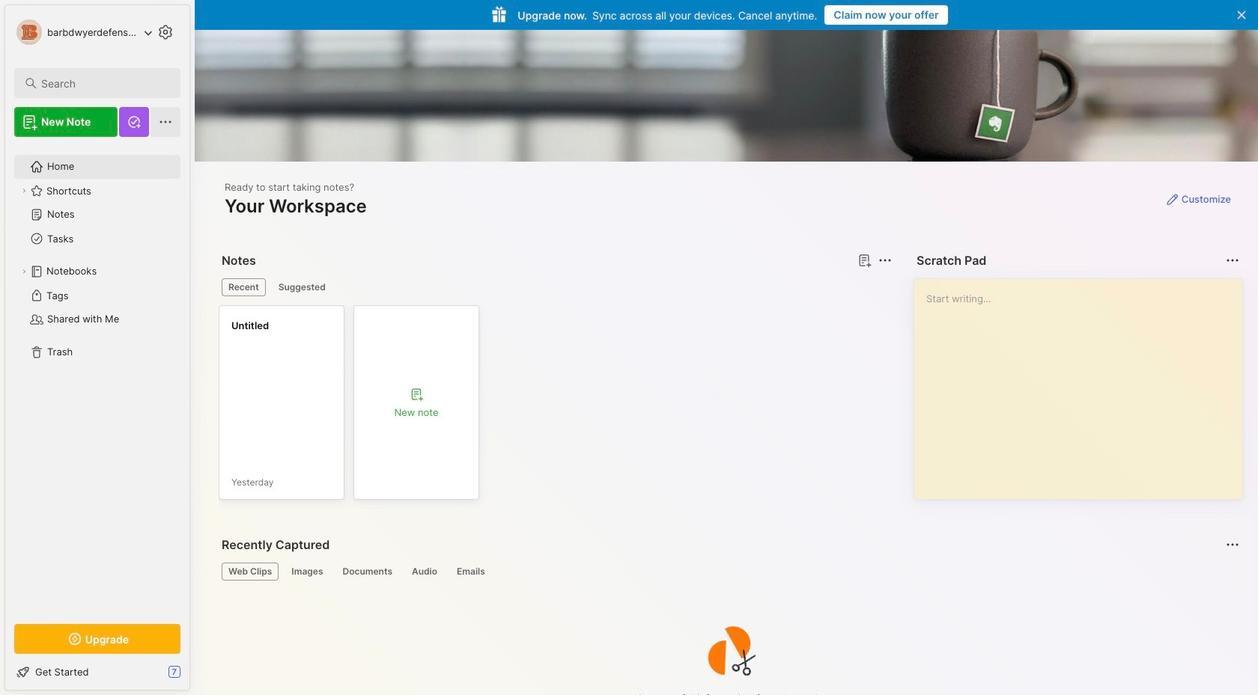 Task type: describe. For each thing, give the bounding box(es) containing it.
click to collapse image
[[189, 668, 200, 686]]

Account field
[[14, 17, 153, 47]]

Search text field
[[41, 76, 167, 91]]

settings image
[[157, 23, 175, 41]]

1 tab list from the top
[[222, 279, 890, 297]]



Task type: vqa. For each thing, say whether or not it's contained in the screenshot.
first tab list from the top of the page
yes



Task type: locate. For each thing, give the bounding box(es) containing it.
none search field inside main element
[[41, 74, 167, 92]]

tab
[[222, 279, 266, 297], [272, 279, 332, 297], [222, 563, 279, 581], [285, 563, 330, 581], [336, 563, 399, 581], [405, 563, 444, 581], [450, 563, 492, 581]]

Help and Learning task checklist field
[[5, 661, 189, 685]]

0 vertical spatial tab list
[[222, 279, 890, 297]]

1 vertical spatial tab list
[[222, 563, 1237, 581]]

2 tab list from the top
[[222, 563, 1237, 581]]

tab list
[[222, 279, 890, 297], [222, 563, 1237, 581]]

expand notebooks image
[[19, 267, 28, 276]]

More actions field
[[875, 250, 896, 271], [1222, 250, 1243, 271], [1222, 535, 1243, 556]]

tree inside main element
[[5, 146, 189, 611]]

row group
[[219, 306, 488, 509]]

None search field
[[41, 74, 167, 92]]

main element
[[0, 0, 195, 696]]

tree
[[5, 146, 189, 611]]

Start writing… text field
[[926, 279, 1242, 488]]

more actions image
[[876, 252, 894, 270], [1224, 252, 1242, 270], [1224, 536, 1242, 554]]



